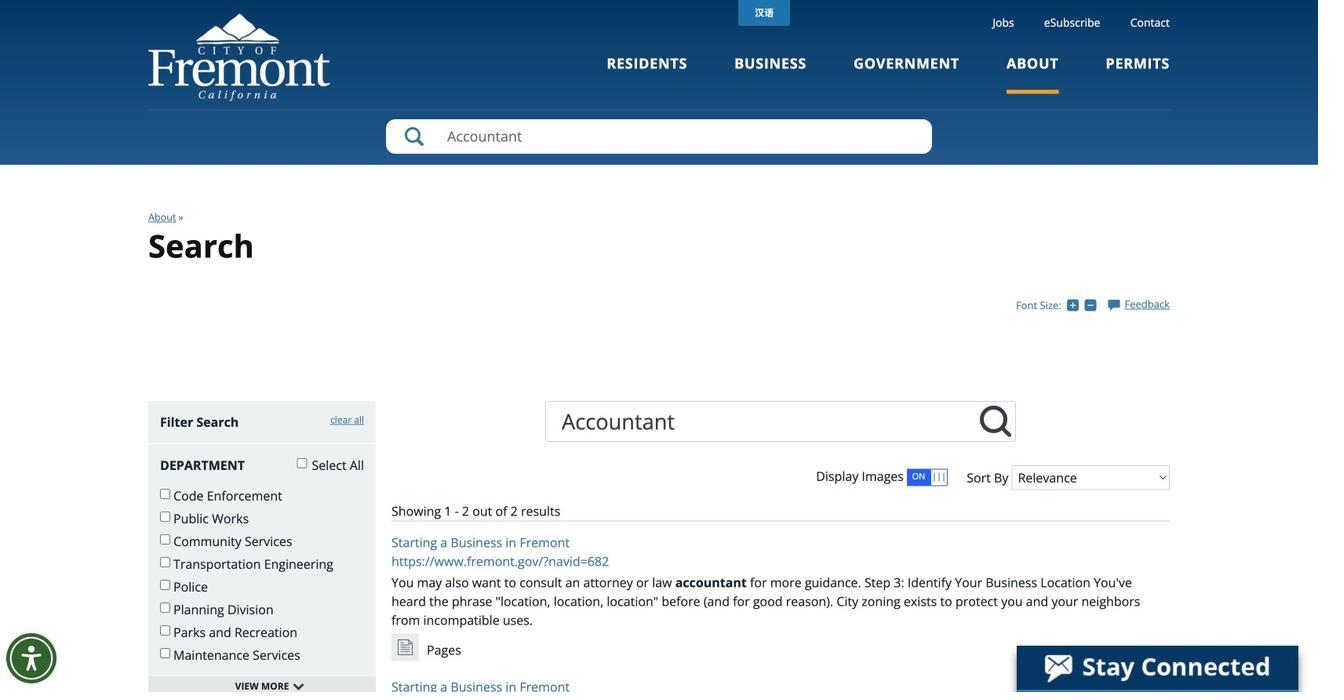 Task type: locate. For each thing, give the bounding box(es) containing it.
None checkbox
[[160, 512, 170, 522], [160, 625, 170, 635], [160, 648, 170, 658], [160, 512, 170, 522], [160, 625, 170, 635], [160, 648, 170, 658]]

None checkbox
[[297, 458, 307, 468], [160, 489, 170, 499], [160, 534, 170, 544], [160, 557, 170, 567], [160, 580, 170, 590], [160, 603, 170, 613], [297, 458, 307, 468], [160, 489, 170, 499], [160, 534, 170, 544], [160, 557, 170, 567], [160, 580, 170, 590], [160, 603, 170, 613]]

None text field
[[976, 402, 1015, 441]]



Task type: describe. For each thing, give the bounding box(es) containing it.
stay connected image
[[1017, 646, 1297, 690]]

Search text field
[[386, 119, 932, 154]]

Search... text field
[[546, 402, 976, 441]]



Task type: vqa. For each thing, say whether or not it's contained in the screenshot.
bottom Please
no



